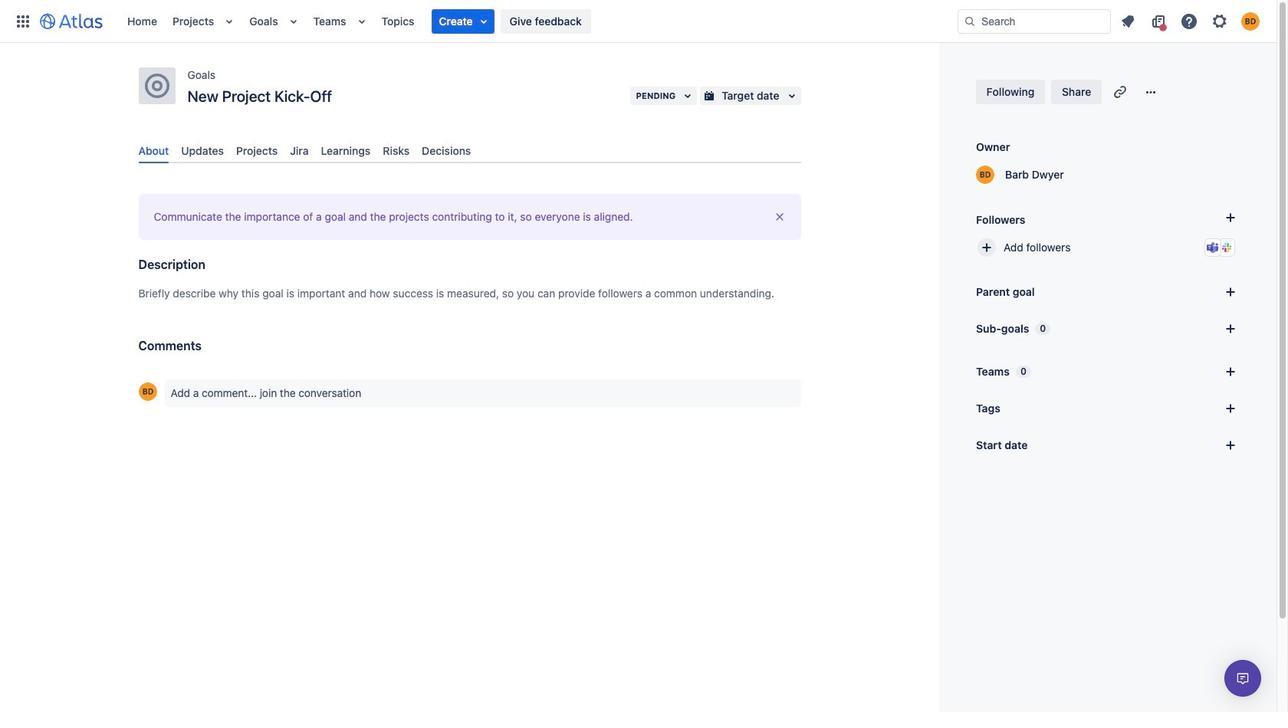 Task type: describe. For each thing, give the bounding box(es) containing it.
switch to... image
[[14, 12, 32, 30]]

close banner image
[[774, 211, 786, 223]]

search image
[[964, 15, 976, 27]]

settings image
[[1211, 12, 1230, 30]]

msteams logo showing  channels are connected to this goal image
[[1207, 242, 1220, 254]]

open intercom messenger image
[[1234, 670, 1253, 688]]

1 horizontal spatial list
[[1115, 9, 1268, 33]]

top element
[[9, 0, 958, 43]]

0 horizontal spatial list
[[120, 0, 958, 43]]

Search field
[[958, 9, 1111, 33]]

goal icon image
[[145, 74, 169, 98]]

account image
[[1242, 12, 1260, 30]]

help image
[[1181, 12, 1199, 30]]

slack logo showing nan channels are connected to this goal image
[[1221, 242, 1233, 254]]



Task type: locate. For each thing, give the bounding box(es) containing it.
list
[[120, 0, 958, 43], [1115, 9, 1268, 33]]

tab list
[[132, 138, 807, 164]]

banner
[[0, 0, 1277, 43]]

list item inside list
[[432, 9, 494, 33]]

None search field
[[958, 9, 1111, 33]]

more icon image
[[1142, 83, 1161, 101]]

add follower image
[[978, 239, 996, 257]]

notifications image
[[1119, 12, 1138, 30]]

list item
[[432, 9, 494, 33]]

add a follower image
[[1222, 209, 1240, 227]]



Task type: vqa. For each thing, say whether or not it's contained in the screenshot.
rightmost list
yes



